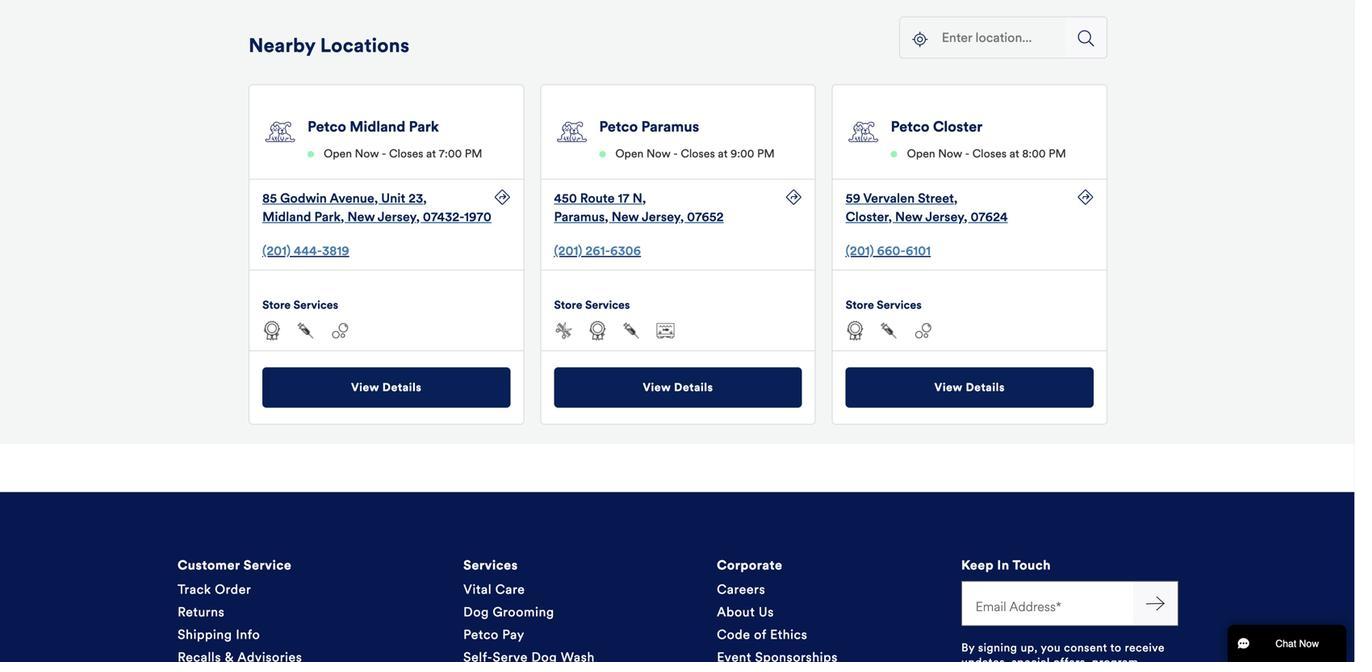Task type: vqa. For each thing, say whether or not it's contained in the screenshot.
fee to the right
no



Task type: locate. For each thing, give the bounding box(es) containing it.
receive
[[1125, 641, 1165, 655]]

pm right 9:00
[[757, 147, 775, 161]]

3 view details link from the left
[[846, 368, 1094, 408]]

pm
[[465, 147, 482, 161], [757, 147, 775, 161], [1049, 147, 1066, 161]]

view details link for midland
[[262, 368, 510, 408]]

17
[[618, 190, 630, 206]]

1 vertical spatial midland
[[262, 209, 311, 225]]

closes
[[389, 147, 423, 161], [681, 147, 715, 161], [973, 147, 1007, 161]]

0 horizontal spatial pm
[[465, 147, 482, 161]]

petco inside vital care dog grooming petco pay
[[463, 627, 499, 643]]

1 horizontal spatial pm
[[757, 147, 775, 161]]

1 view details link from the left
[[262, 368, 510, 408]]

(201) left '261-'
[[554, 243, 582, 259]]

at left 9:00
[[718, 147, 728, 161]]

0 horizontal spatial details
[[383, 380, 422, 395]]

closes for closter
[[973, 147, 1007, 161]]

(201)
[[262, 243, 291, 259], [554, 243, 582, 259], [846, 243, 874, 259]]

store for petco paramus
[[554, 298, 582, 312]]

0 horizontal spatial (201)
[[262, 243, 291, 259]]

returns
[[178, 604, 225, 620]]

service
[[244, 557, 292, 573]]

view for closter
[[935, 380, 963, 395]]

2 store from the left
[[554, 298, 582, 312]]

2 horizontal spatial store services
[[846, 298, 922, 312]]

godwin
[[280, 190, 327, 206]]

new
[[347, 209, 375, 225], [612, 209, 639, 225], [895, 209, 923, 225]]

n
[[633, 190, 643, 206]]

petco dog & cat logo image up 85
[[262, 121, 298, 143]]

services
[[293, 298, 338, 312], [585, 298, 630, 312], [877, 298, 922, 312], [463, 557, 518, 573]]

- down the 'petco paramus'
[[673, 147, 678, 161]]

1 horizontal spatial jersey
[[642, 209, 680, 225]]

2 closes from the left
[[681, 147, 715, 161]]

services down 660-
[[877, 298, 922, 312]]

0 horizontal spatial closter
[[846, 209, 889, 225]]

petco down dog at the left of the page
[[463, 627, 499, 643]]

, down avenue
[[341, 209, 344, 225]]

0 horizontal spatial new
[[347, 209, 375, 225]]

services down 444-
[[293, 298, 338, 312]]

2 open from the left
[[615, 147, 644, 161]]

petco up the "godwin"
[[308, 118, 346, 136]]

1 horizontal spatial store
[[554, 298, 582, 312]]

3 petco dog & cat logo image from the left
[[846, 121, 881, 143]]

3 new from the left
[[895, 209, 923, 225]]

at left 7:00
[[426, 147, 436, 161]]

3 at from the left
[[1010, 147, 1019, 161]]

2 jersey from the left
[[642, 209, 680, 225]]

1 now from the left
[[355, 147, 379, 161]]

0 vertical spatial park
[[409, 118, 439, 136]]

jersey down unit
[[378, 209, 416, 225]]

2 horizontal spatial at
[[1010, 147, 1019, 161]]

2 details from the left
[[674, 380, 713, 395]]

1 jersey from the left
[[378, 209, 416, 225]]

2 pm from the left
[[757, 147, 775, 161]]

track order returns shipping info
[[178, 582, 260, 643]]

store services down (201) 660-6101 link
[[846, 298, 922, 312]]

store services down the (201) 261-6306 link
[[554, 298, 630, 312]]

view details for midland
[[351, 380, 422, 395]]

1 open from the left
[[324, 147, 352, 161]]

pm for petco midland park
[[465, 147, 482, 161]]

3 store services from the left
[[846, 298, 922, 312]]

park down the "godwin"
[[314, 209, 341, 225]]

3 view details from the left
[[935, 380, 1005, 395]]

open for midland
[[324, 147, 352, 161]]

2 horizontal spatial view
[[935, 380, 963, 395]]

2 petco dog & cat logo image from the left
[[554, 121, 590, 143]]

2 new from the left
[[612, 209, 639, 225]]

2 view from the left
[[643, 380, 671, 395]]

0 horizontal spatial now
[[355, 147, 379, 161]]

2 horizontal spatial details
[[966, 380, 1005, 395]]

None email field
[[962, 581, 1133, 626]]

store services
[[262, 298, 338, 312], [554, 298, 630, 312], [846, 298, 922, 312]]

85 godwin avenue , unit 23 , midland park , new jersey , 07432-1970
[[262, 190, 492, 225]]

at for paramus
[[718, 147, 728, 161]]

careers link
[[717, 582, 766, 597]]

open now - closes at 8:00 pm
[[907, 147, 1066, 161]]

1 store from the left
[[262, 298, 291, 312]]

2 horizontal spatial jersey
[[925, 209, 964, 225]]

pm for petco closter
[[1049, 147, 1066, 161]]

3 (201) from the left
[[846, 243, 874, 259]]

3 store from the left
[[846, 298, 874, 312]]

2 horizontal spatial open
[[907, 147, 935, 161]]

1 (201) from the left
[[262, 243, 291, 259]]

(201) left 444-
[[262, 243, 291, 259]]

1 horizontal spatial view details link
[[554, 368, 802, 408]]

petco dog & cat logo image up 59
[[846, 121, 881, 143]]

vital
[[463, 582, 492, 597]]

(201) 660-6101
[[846, 243, 931, 259]]

store services for petco midland park
[[262, 298, 338, 312]]

now
[[355, 147, 379, 161], [647, 147, 671, 161], [938, 147, 962, 161]]

2 at from the left
[[718, 147, 728, 161]]

now for paramus
[[647, 147, 671, 161]]

about us link
[[717, 604, 774, 620]]

2 view details link from the left
[[554, 368, 802, 408]]

2 view details from the left
[[643, 380, 713, 395]]

0 horizontal spatial paramus
[[554, 209, 605, 225]]

0 horizontal spatial store
[[262, 298, 291, 312]]

2 - from the left
[[673, 147, 678, 161]]

1 horizontal spatial at
[[718, 147, 728, 161]]

in
[[997, 557, 1010, 573]]

submit email address image
[[1146, 594, 1165, 613]]

now down petco midland park
[[355, 147, 379, 161]]

new down 17
[[612, 209, 639, 225]]

at
[[426, 147, 436, 161], [718, 147, 728, 161], [1010, 147, 1019, 161]]

store for petco midland park
[[262, 298, 291, 312]]

avenue
[[330, 190, 374, 206]]

by
[[962, 641, 975, 655]]

pm right 7:00
[[465, 147, 482, 161]]

closter up open now - closes at 8:00 pm at the top of the page
[[933, 118, 983, 136]]

660-
[[877, 243, 906, 259]]

2 store services from the left
[[554, 298, 630, 312]]

0 horizontal spatial view details link
[[262, 368, 510, 408]]

1 store services from the left
[[262, 298, 338, 312]]

2 horizontal spatial store
[[846, 298, 874, 312]]

pm right 8:00
[[1049, 147, 1066, 161]]

new inside 59 vervalen street , closter , new jersey , 07624
[[895, 209, 923, 225]]

petco dog & cat logo image for petco closter
[[846, 121, 881, 143]]

1 at from the left
[[426, 147, 436, 161]]

, right 17
[[643, 190, 646, 206]]

pay
[[502, 627, 525, 643]]

, left unit
[[374, 190, 378, 206]]

7:00
[[439, 147, 462, 161]]

2 horizontal spatial (201)
[[846, 243, 874, 259]]

1 - from the left
[[382, 147, 386, 161]]

0 vertical spatial midland
[[350, 118, 405, 136]]

vervalen
[[863, 190, 915, 206]]

park up open now - closes at 7:00 pm
[[409, 118, 439, 136]]

0 horizontal spatial at
[[426, 147, 436, 161]]

open down petco midland park
[[324, 147, 352, 161]]

now down petco closter
[[938, 147, 962, 161]]

1 petco dog & cat logo image from the left
[[262, 121, 298, 143]]

services for petco closter
[[877, 298, 922, 312]]

returns link
[[178, 604, 225, 620]]

2 horizontal spatial view details link
[[846, 368, 1094, 408]]

1 horizontal spatial store services
[[554, 298, 630, 312]]

shipping info link
[[178, 627, 260, 643]]

0 horizontal spatial petco dog & cat logo image
[[262, 121, 298, 143]]

1 closes from the left
[[389, 147, 423, 161]]

details for closter
[[966, 380, 1005, 395]]

1 view details from the left
[[351, 380, 422, 395]]

customer service
[[178, 557, 292, 573]]

59
[[846, 190, 861, 206]]

closter
[[933, 118, 983, 136], [846, 209, 889, 225]]

petco for petco midland park
[[308, 118, 346, 136]]

1 horizontal spatial closes
[[681, 147, 715, 161]]

2 horizontal spatial closes
[[973, 147, 1007, 161]]

view details link
[[262, 368, 510, 408], [554, 368, 802, 408], [846, 368, 1094, 408]]

3 - from the left
[[965, 147, 970, 161]]

store down (201) 660-6101 link
[[846, 298, 874, 312]]

store
[[262, 298, 291, 312], [554, 298, 582, 312], [846, 298, 874, 312]]

1 new from the left
[[347, 209, 375, 225]]

updates,
[[962, 655, 1009, 662]]

paramus
[[641, 118, 699, 136], [554, 209, 605, 225]]

jersey
[[378, 209, 416, 225], [642, 209, 680, 225], [925, 209, 964, 225]]

1 horizontal spatial (201)
[[554, 243, 582, 259]]

new down vervalen
[[895, 209, 923, 225]]

now down the 'petco paramus'
[[647, 147, 671, 161]]

3 closes from the left
[[973, 147, 1007, 161]]

corporate
[[717, 557, 783, 573]]

0 horizontal spatial view
[[351, 380, 379, 395]]

1 horizontal spatial petco dog & cat logo image
[[554, 121, 590, 143]]

2 horizontal spatial pm
[[1049, 147, 1066, 161]]

of
[[754, 627, 767, 643]]

new down avenue
[[347, 209, 375, 225]]

nearby
[[249, 34, 315, 57]]

(201) 444-3819 link
[[262, 243, 349, 259]]

closes down petco midland park
[[389, 147, 423, 161]]

closter down 59
[[846, 209, 889, 225]]

1 horizontal spatial view
[[643, 380, 671, 395]]

care
[[495, 582, 525, 597]]

- down petco closter
[[965, 147, 970, 161]]

1 details from the left
[[383, 380, 422, 395]]

, down open now - closes at 8:00 pm at the top of the page
[[954, 190, 958, 206]]

track
[[178, 582, 211, 597]]

0 vertical spatial closter
[[933, 118, 983, 136]]

petco midland park
[[308, 118, 439, 136]]

open
[[324, 147, 352, 161], [615, 147, 644, 161], [907, 147, 935, 161]]

jersey down 'street'
[[925, 209, 964, 225]]

store down (201) 444-3819 link
[[262, 298, 291, 312]]

services down '261-'
[[585, 298, 630, 312]]

2 horizontal spatial new
[[895, 209, 923, 225]]

1 vertical spatial closter
[[846, 209, 889, 225]]

park
[[409, 118, 439, 136], [314, 209, 341, 225]]

petco dog & cat logo image
[[262, 121, 298, 143], [554, 121, 590, 143], [846, 121, 881, 143]]

special
[[1012, 655, 1050, 662]]

track order link
[[178, 582, 251, 597]]

0 horizontal spatial store services
[[262, 298, 338, 312]]

now for midland
[[355, 147, 379, 161]]

1 horizontal spatial park
[[409, 118, 439, 136]]

0 horizontal spatial open
[[324, 147, 352, 161]]

1 horizontal spatial -
[[673, 147, 678, 161]]

store services for petco closter
[[846, 298, 922, 312]]

open down the 'petco paramus'
[[615, 147, 644, 161]]

vital care dog grooming petco pay
[[463, 582, 554, 643]]

paramus down 450
[[554, 209, 605, 225]]

3 pm from the left
[[1049, 147, 1066, 161]]

petco dog & cat logo image up 450
[[554, 121, 590, 143]]

2 now from the left
[[647, 147, 671, 161]]

3 view from the left
[[935, 380, 963, 395]]

1 view from the left
[[351, 380, 379, 395]]

details
[[383, 380, 422, 395], [674, 380, 713, 395], [966, 380, 1005, 395]]

1 vertical spatial paramus
[[554, 209, 605, 225]]

59 vervalen street , closter , new jersey , 07624
[[846, 190, 1008, 225]]

, up '07432-'
[[423, 190, 427, 206]]

closter inside 59 vervalen street , closter , new jersey , 07624
[[846, 209, 889, 225]]

-
[[382, 147, 386, 161], [673, 147, 678, 161], [965, 147, 970, 161]]

0 horizontal spatial jersey
[[378, 209, 416, 225]]

2 horizontal spatial -
[[965, 147, 970, 161]]

- down petco midland park
[[382, 147, 386, 161]]

open for paramus
[[615, 147, 644, 161]]

ethics
[[770, 627, 808, 643]]

store down the (201) 261-6306 link
[[554, 298, 582, 312]]

paramus up open now - closes at 9:00 pm
[[641, 118, 699, 136]]

0 horizontal spatial view details
[[351, 380, 422, 395]]

(201) left 660-
[[846, 243, 874, 259]]

store services down (201) 444-3819 link
[[262, 298, 338, 312]]

1 horizontal spatial details
[[674, 380, 713, 395]]

vital care link
[[463, 582, 525, 597]]

3 details from the left
[[966, 380, 1005, 395]]

450
[[554, 190, 577, 206]]

midland up open now - closes at 7:00 pm
[[350, 118, 405, 136]]

0 horizontal spatial closes
[[389, 147, 423, 161]]

view
[[351, 380, 379, 395], [643, 380, 671, 395], [935, 380, 963, 395]]

3 now from the left
[[938, 147, 962, 161]]

petco up 17
[[599, 118, 638, 136]]

1 vertical spatial park
[[314, 209, 341, 225]]

1 horizontal spatial now
[[647, 147, 671, 161]]

2 (201) from the left
[[554, 243, 582, 259]]

1 horizontal spatial open
[[615, 147, 644, 161]]

0 horizontal spatial park
[[314, 209, 341, 225]]

3 jersey from the left
[[925, 209, 964, 225]]

services up vital care link
[[463, 557, 518, 573]]

closes left 8:00
[[973, 147, 1007, 161]]

midland down the "godwin"
[[262, 209, 311, 225]]

2 horizontal spatial now
[[938, 147, 962, 161]]

, down 23
[[416, 209, 420, 225]]

route
[[580, 190, 615, 206]]

view details
[[351, 380, 422, 395], [643, 380, 713, 395], [935, 380, 1005, 395]]

0 horizontal spatial midland
[[262, 209, 311, 225]]

midland inside '85 godwin avenue , unit 23 , midland park , new jersey , 07432-1970'
[[262, 209, 311, 225]]

(201) for petco midland park
[[262, 243, 291, 259]]

0 horizontal spatial -
[[382, 147, 386, 161]]

keep in touch
[[962, 557, 1051, 573]]

view for midland
[[351, 380, 379, 395]]

jersey inside '85 godwin avenue , unit 23 , midland park , new jersey , 07432-1970'
[[378, 209, 416, 225]]

, down vervalen
[[889, 209, 892, 225]]

at left 8:00
[[1010, 147, 1019, 161]]

view for paramus
[[643, 380, 671, 395]]

1 pm from the left
[[465, 147, 482, 161]]

2 horizontal spatial petco dog & cat logo image
[[846, 121, 881, 143]]

petco
[[308, 118, 346, 136], [599, 118, 638, 136], [891, 118, 930, 136], [463, 627, 499, 643]]

1 horizontal spatial new
[[612, 209, 639, 225]]

new inside '85 godwin avenue , unit 23 , midland park , new jersey , 07432-1970'
[[347, 209, 375, 225]]

0 vertical spatial paramus
[[641, 118, 699, 136]]

open down petco closter
[[907, 147, 935, 161]]

3819
[[322, 243, 349, 259]]

petco up vervalen
[[891, 118, 930, 136]]

grooming
[[493, 604, 554, 620]]

3 open from the left
[[907, 147, 935, 161]]

order
[[215, 582, 251, 597]]

closes left 9:00
[[681, 147, 715, 161]]

2 horizontal spatial view details
[[935, 380, 1005, 395]]

view details for paramus
[[643, 380, 713, 395]]

1 horizontal spatial view details
[[643, 380, 713, 395]]

jersey down n
[[642, 209, 680, 225]]



Task type: describe. For each thing, give the bounding box(es) containing it.
paramus inside 450 route 17 n , paramus , new jersey , 07652
[[554, 209, 605, 225]]

6101
[[906, 243, 931, 259]]

touch
[[1013, 557, 1051, 573]]

8:00
[[1022, 147, 1046, 161]]

view details for closter
[[935, 380, 1005, 395]]

shipping
[[178, 627, 232, 643]]

about
[[717, 604, 755, 620]]

(201) for petco paramus
[[554, 243, 582, 259]]

444-
[[294, 243, 322, 259]]

offers,
[[1053, 655, 1089, 662]]

arrow right 12 button
[[1133, 581, 1179, 626]]

1 horizontal spatial closter
[[933, 118, 983, 136]]

code
[[717, 627, 750, 643]]

petco dog & cat logo image for petco midland park
[[262, 121, 298, 143]]

careers
[[717, 582, 766, 597]]

details for midland
[[383, 380, 422, 395]]

view details link for paramus
[[554, 368, 802, 408]]

petco closter
[[891, 118, 983, 136]]

pm for petco paramus
[[757, 147, 775, 161]]

street
[[918, 190, 954, 206]]

consent
[[1064, 641, 1108, 655]]

07432-
[[423, 209, 464, 225]]

to
[[1111, 641, 1122, 655]]

jersey inside 450 route 17 n , paramus , new jersey , 07652
[[642, 209, 680, 225]]

closes for midland
[[389, 147, 423, 161]]

store services for petco paramus
[[554, 298, 630, 312]]

up,
[[1021, 641, 1038, 655]]

dog grooming link
[[463, 604, 554, 620]]

careers about us code of ethics
[[717, 582, 808, 643]]

at for closter
[[1010, 147, 1019, 161]]

info
[[236, 627, 260, 643]]

(201) 261-6306
[[554, 243, 641, 259]]

at for midland park
[[426, 147, 436, 161]]

store for petco closter
[[846, 298, 874, 312]]

you
[[1041, 641, 1061, 655]]

nearby locations
[[249, 34, 410, 57]]

, down route
[[605, 209, 608, 225]]

closes for paramus
[[681, 147, 715, 161]]

1 horizontal spatial paramus
[[641, 118, 699, 136]]

petco for petco paramus
[[599, 118, 638, 136]]

unit
[[381, 190, 405, 206]]

(201) 261-6306 link
[[554, 243, 641, 259]]

(201) 660-6101 link
[[846, 243, 931, 259]]

code of ethics link
[[717, 627, 808, 643]]

services for petco midland park
[[293, 298, 338, 312]]

locations
[[320, 34, 410, 57]]

open now - closes at 7:00 pm
[[324, 147, 482, 161]]

, left 07652
[[680, 209, 684, 225]]

dog
[[463, 604, 489, 620]]

07624
[[971, 209, 1008, 225]]

1970
[[464, 209, 492, 225]]

, left 07624
[[964, 209, 968, 225]]

services for petco paramus
[[585, 298, 630, 312]]

petco dog & cat logo image for petco paramus
[[554, 121, 590, 143]]

6306
[[610, 243, 641, 259]]

view details link for closter
[[846, 368, 1094, 408]]

9:00
[[731, 147, 754, 161]]

261-
[[585, 243, 610, 259]]

jersey inside 59 vervalen street , closter , new jersey , 07624
[[925, 209, 964, 225]]

- for paramus
[[673, 147, 678, 161]]

open for closter
[[907, 147, 935, 161]]

(201) 444-3819
[[262, 243, 349, 259]]

customer
[[178, 557, 240, 573]]

- for closter
[[965, 147, 970, 161]]

(201) for petco closter
[[846, 243, 874, 259]]

open now - closes at 9:00 pm
[[615, 147, 775, 161]]

park inside '85 godwin avenue , unit 23 , midland park , new jersey , 07432-1970'
[[314, 209, 341, 225]]

by signing up, you consent to receive updates, special offers, progra
[[962, 641, 1173, 662]]

450 route 17 n , paramus , new jersey , 07652
[[554, 190, 724, 225]]

petco pay link
[[463, 627, 525, 643]]

petco paramus
[[599, 118, 699, 136]]

details for paramus
[[674, 380, 713, 395]]

1 horizontal spatial midland
[[350, 118, 405, 136]]

85
[[262, 190, 277, 206]]

now for closter
[[938, 147, 962, 161]]

07652
[[687, 209, 724, 225]]

keep
[[962, 557, 994, 573]]

petco for petco closter
[[891, 118, 930, 136]]

new inside 450 route 17 n , paramus , new jersey , 07652
[[612, 209, 639, 225]]

Enter location... text field
[[899, 17, 1108, 59]]

- for midland
[[382, 147, 386, 161]]

23
[[409, 190, 423, 206]]

us
[[759, 604, 774, 620]]

signing
[[978, 641, 1018, 655]]



